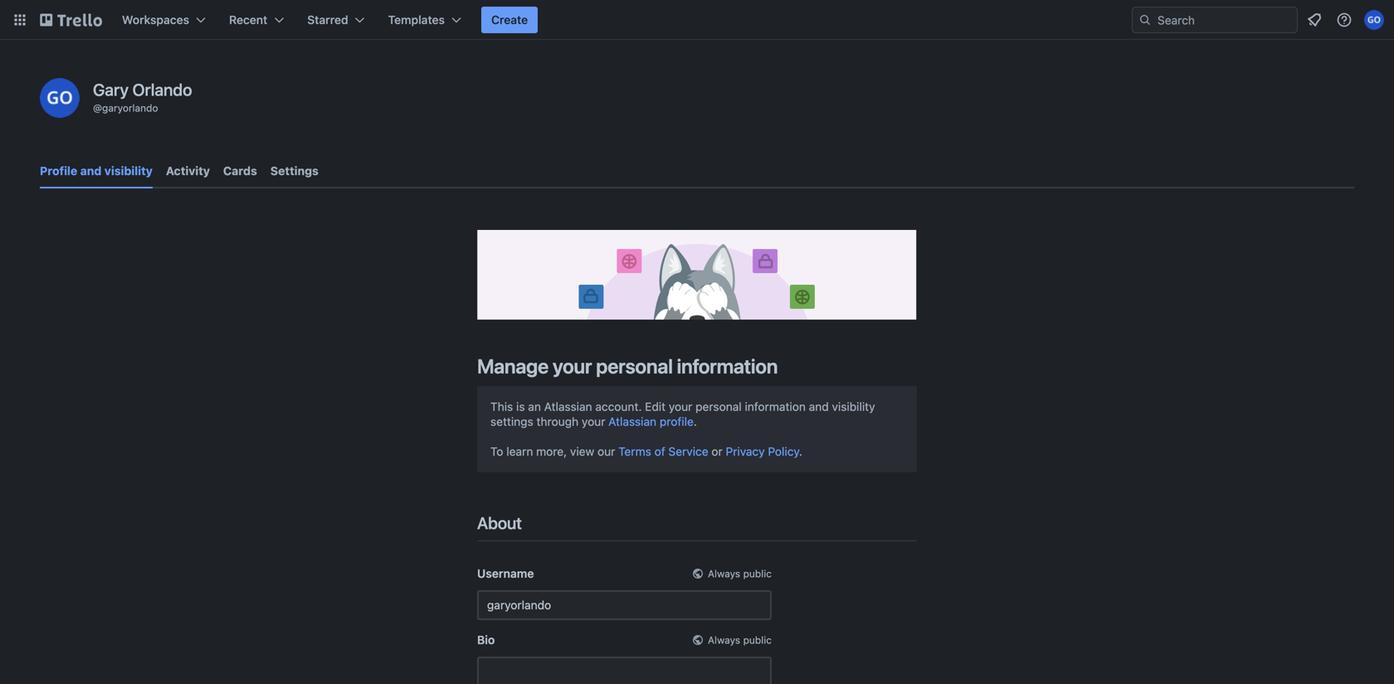 Task type: describe. For each thing, give the bounding box(es) containing it.
terms of service or privacy policy .
[[619, 444, 803, 458]]

is
[[516, 400, 525, 413]]

profile
[[40, 164, 77, 178]]

public for username
[[743, 568, 772, 579]]

. inside . to learn more, view our
[[694, 414, 697, 428]]

0 horizontal spatial gary orlando (garyorlando) image
[[40, 78, 80, 118]]

create button
[[482, 7, 538, 33]]

activity link
[[166, 156, 210, 186]]

personal inside this is an atlassian account. edit your personal information and visibility settings through your
[[696, 400, 742, 413]]

gary orlando @ garyorlando
[[93, 80, 192, 114]]

public for bio
[[743, 634, 772, 646]]

terms of service link
[[619, 444, 709, 458]]

starred
[[307, 13, 348, 27]]

templates button
[[378, 7, 472, 33]]

back to home image
[[40, 7, 102, 33]]

of
[[655, 444, 666, 458]]

always public for username
[[708, 568, 772, 579]]

2 vertical spatial your
[[582, 414, 606, 428]]

settings
[[491, 414, 534, 428]]

learn
[[507, 444, 533, 458]]

always public for bio
[[708, 634, 772, 646]]

profile and visibility
[[40, 164, 153, 178]]

orlando
[[133, 80, 192, 99]]

0 vertical spatial your
[[553, 354, 592, 378]]

0 vertical spatial information
[[677, 354, 778, 378]]

settings
[[270, 164, 319, 178]]

Username text field
[[477, 590, 772, 620]]

account.
[[596, 400, 642, 413]]

cards
[[223, 164, 257, 178]]

activity
[[166, 164, 210, 178]]

bio
[[477, 633, 495, 647]]

and inside profile and visibility link
[[80, 164, 102, 178]]

1 vertical spatial your
[[669, 400, 693, 413]]

atlassian inside this is an atlassian account. edit your personal information and visibility settings through your
[[544, 400, 592, 413]]

1 vertical spatial atlassian
[[609, 414, 657, 428]]

edit
[[645, 400, 666, 413]]

cards link
[[223, 156, 257, 186]]

service
[[669, 444, 709, 458]]

@
[[93, 102, 102, 114]]



Task type: vqa. For each thing, say whether or not it's contained in the screenshot.
text box
no



Task type: locate. For each thing, give the bounding box(es) containing it.
this is an atlassian account. edit your personal information and visibility settings through your
[[491, 400, 875, 428]]

visibility inside this is an atlassian account. edit your personal information and visibility settings through your
[[832, 400, 875, 413]]

always for bio
[[708, 634, 741, 646]]

your down account.
[[582, 414, 606, 428]]

workspaces
[[122, 13, 189, 27]]

atlassian profile link
[[609, 414, 694, 428]]

privacy policy link
[[726, 444, 799, 458]]

0 horizontal spatial and
[[80, 164, 102, 178]]

.
[[694, 414, 697, 428], [799, 444, 803, 458]]

open information menu image
[[1337, 12, 1353, 28]]

1 horizontal spatial personal
[[696, 400, 742, 413]]

your up profile
[[669, 400, 693, 413]]

public
[[743, 568, 772, 579], [743, 634, 772, 646]]

profile
[[660, 414, 694, 428]]

1 horizontal spatial atlassian
[[609, 414, 657, 428]]

and inside this is an atlassian account. edit your personal information and visibility settings through your
[[809, 400, 829, 413]]

1 vertical spatial personal
[[696, 400, 742, 413]]

. right privacy
[[799, 444, 803, 458]]

recent
[[229, 13, 268, 27]]

username
[[477, 566, 534, 580]]

your up "through"
[[553, 354, 592, 378]]

information inside this is an atlassian account. edit your personal information and visibility settings through your
[[745, 400, 806, 413]]

to
[[491, 444, 503, 458]]

1 vertical spatial .
[[799, 444, 803, 458]]

atlassian
[[544, 400, 592, 413], [609, 414, 657, 428]]

1 vertical spatial always public
[[708, 634, 772, 646]]

2 always from the top
[[708, 634, 741, 646]]

starred button
[[297, 7, 375, 33]]

visibility
[[104, 164, 153, 178], [832, 400, 875, 413]]

your
[[553, 354, 592, 378], [669, 400, 693, 413], [582, 414, 606, 428]]

1 vertical spatial gary orlando (garyorlando) image
[[40, 78, 80, 118]]

through
[[537, 414, 579, 428]]

and
[[80, 164, 102, 178], [809, 400, 829, 413]]

0 vertical spatial atlassian
[[544, 400, 592, 413]]

personal up or
[[696, 400, 742, 413]]

profile and visibility link
[[40, 156, 153, 188]]

garyorlando
[[102, 102, 158, 114]]

settings link
[[270, 156, 319, 186]]

1 vertical spatial information
[[745, 400, 806, 413]]

0 horizontal spatial visibility
[[104, 164, 153, 178]]

gary orlando (garyorlando) image
[[1365, 10, 1385, 30], [40, 78, 80, 118]]

0 horizontal spatial .
[[694, 414, 697, 428]]

Search field
[[1152, 7, 1298, 32]]

1 vertical spatial and
[[809, 400, 829, 413]]

personal up account.
[[596, 354, 673, 378]]

0 notifications image
[[1305, 10, 1325, 30]]

gary orlando (garyorlando) image left the @
[[40, 78, 80, 118]]

0 vertical spatial always public
[[708, 568, 772, 579]]

. up service
[[694, 414, 697, 428]]

policy
[[768, 444, 799, 458]]

personal
[[596, 354, 673, 378], [696, 400, 742, 413]]

more,
[[536, 444, 567, 458]]

always for username
[[708, 568, 741, 579]]

about
[[477, 513, 522, 532]]

our
[[598, 444, 615, 458]]

0 vertical spatial .
[[694, 414, 697, 428]]

0 vertical spatial always
[[708, 568, 741, 579]]

1 vertical spatial visibility
[[832, 400, 875, 413]]

gary
[[93, 80, 129, 99]]

1 always from the top
[[708, 568, 741, 579]]

manage your personal information
[[477, 354, 778, 378]]

0 vertical spatial visibility
[[104, 164, 153, 178]]

atlassian up "through"
[[544, 400, 592, 413]]

2 always public from the top
[[708, 634, 772, 646]]

recent button
[[219, 7, 294, 33]]

view
[[570, 444, 595, 458]]

1 vertical spatial public
[[743, 634, 772, 646]]

always public
[[708, 568, 772, 579], [708, 634, 772, 646]]

privacy
[[726, 444, 765, 458]]

this
[[491, 400, 513, 413]]

workspaces button
[[112, 7, 216, 33]]

1 horizontal spatial gary orlando (garyorlando) image
[[1365, 10, 1385, 30]]

or
[[712, 444, 723, 458]]

information up this is an atlassian account. edit your personal information and visibility settings through your
[[677, 354, 778, 378]]

0 horizontal spatial atlassian
[[544, 400, 592, 413]]

0 vertical spatial and
[[80, 164, 102, 178]]

atlassian profile
[[609, 414, 694, 428]]

atlassian down account.
[[609, 414, 657, 428]]

2 public from the top
[[743, 634, 772, 646]]

1 horizontal spatial .
[[799, 444, 803, 458]]

1 always public from the top
[[708, 568, 772, 579]]

1 vertical spatial always
[[708, 634, 741, 646]]

information up policy
[[745, 400, 806, 413]]

always
[[708, 568, 741, 579], [708, 634, 741, 646]]

templates
[[388, 13, 445, 27]]

1 horizontal spatial and
[[809, 400, 829, 413]]

manage
[[477, 354, 549, 378]]

0 vertical spatial gary orlando (garyorlando) image
[[1365, 10, 1385, 30]]

information
[[677, 354, 778, 378], [745, 400, 806, 413]]

0 vertical spatial public
[[743, 568, 772, 579]]

gary orlando (garyorlando) image right open information menu icon
[[1365, 10, 1385, 30]]

0 horizontal spatial personal
[[596, 354, 673, 378]]

an
[[528, 400, 541, 413]]

primary element
[[0, 0, 1395, 40]]

1 horizontal spatial visibility
[[832, 400, 875, 413]]

search image
[[1139, 13, 1152, 27]]

1 public from the top
[[743, 568, 772, 579]]

0 vertical spatial personal
[[596, 354, 673, 378]]

terms
[[619, 444, 652, 458]]

gary orlando (garyorlando) image inside primary element
[[1365, 10, 1385, 30]]

. to learn more, view our
[[491, 414, 697, 458]]

create
[[491, 13, 528, 27]]



